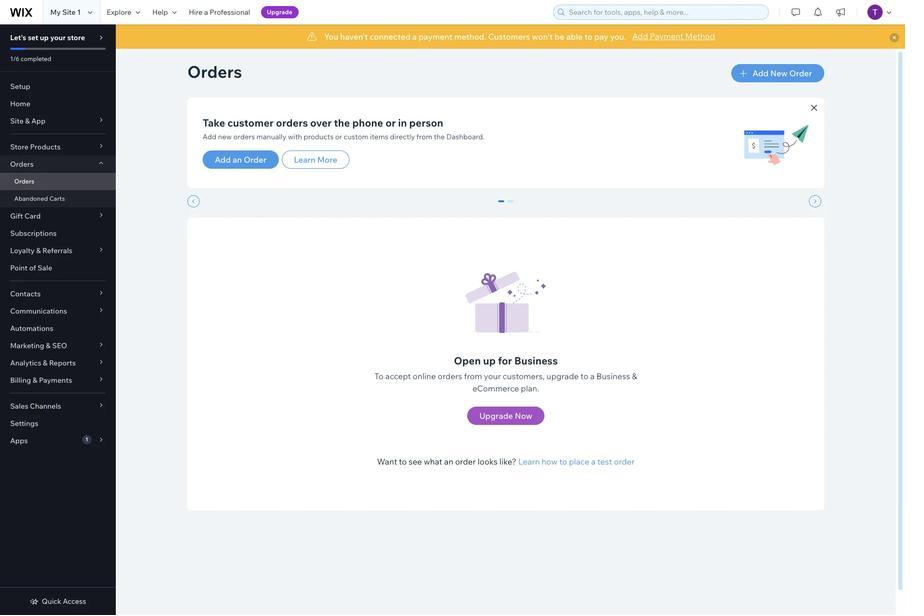 Task type: describe. For each thing, give the bounding box(es) containing it.
with
[[288, 132, 302, 141]]

want to see what an order looks like? learn how to place a test order
[[377, 457, 635, 467]]

take
[[203, 116, 225, 129]]

plan.
[[521, 383, 540, 393]]

sales
[[10, 402, 28, 411]]

1 horizontal spatial site
[[62, 8, 76, 17]]

hire
[[189, 8, 203, 17]]

see
[[409, 457, 422, 467]]

upgrade
[[547, 371, 579, 381]]

1 horizontal spatial the
[[434, 132, 445, 141]]

products
[[304, 132, 334, 141]]

items
[[370, 132, 389, 141]]

1 vertical spatial or
[[335, 132, 342, 141]]

order for add an order
[[244, 155, 267, 165]]

method.
[[455, 32, 487, 42]]

from inside open up for business to accept online orders from your customers, upgrade to a business & ecommerce plan.
[[465, 371, 483, 381]]

a left payment
[[413, 32, 417, 42]]

store
[[67, 33, 85, 42]]

pay
[[595, 32, 609, 42]]

store
[[10, 142, 29, 151]]

orders link
[[0, 173, 116, 190]]

quick access
[[42, 597, 86, 606]]

home link
[[0, 95, 116, 112]]

my
[[50, 8, 61, 17]]

quick access button
[[30, 597, 86, 606]]

analytics & reports
[[10, 358, 76, 368]]

point of sale link
[[0, 259, 116, 277]]

a right hire
[[204, 8, 208, 17]]

for
[[498, 354, 513, 367]]

contacts button
[[0, 285, 116, 302]]

gift card
[[10, 211, 41, 221]]

site & app
[[10, 116, 46, 126]]

orders for orders link
[[14, 177, 34, 185]]

set
[[28, 33, 38, 42]]

an inside "link"
[[233, 155, 242, 165]]

from inside take customer orders over the phone or in person add new orders manually with products or custom items directly from the dashboard.
[[417, 132, 433, 141]]

& for app
[[25, 116, 30, 126]]

2 horizontal spatial 1
[[509, 200, 513, 209]]

you.
[[611, 32, 627, 42]]

your inside open up for business to accept online orders from your customers, upgrade to a business & ecommerce plan.
[[484, 371, 501, 381]]

dashboard.
[[447, 132, 485, 141]]

looks
[[478, 457, 498, 467]]

of
[[29, 263, 36, 272]]

reports
[[49, 358, 76, 368]]

to left pay
[[585, 32, 593, 42]]

person
[[410, 116, 444, 129]]

online
[[413, 371, 436, 381]]

1 order from the left
[[456, 457, 476, 467]]

communications button
[[0, 302, 116, 320]]

upgrade button
[[261, 6, 299, 18]]

sales channels
[[10, 402, 61, 411]]

method
[[686, 31, 716, 41]]

gift
[[10, 211, 23, 221]]

over
[[310, 116, 332, 129]]

marketing
[[10, 341, 44, 350]]

add inside take customer orders over the phone or in person add new orders manually with products or custom items directly from the dashboard.
[[203, 132, 217, 141]]

a inside open up for business to accept online orders from your customers, upgrade to a business & ecommerce plan.
[[591, 371, 595, 381]]

card
[[25, 211, 41, 221]]

& for referrals
[[36, 246, 41, 255]]

orders inside open up for business to accept online orders from your customers, upgrade to a business & ecommerce plan.
[[438, 371, 463, 381]]

you haven't connected a payment method. customers won't be able to pay you.
[[324, 32, 627, 42]]

setup link
[[0, 78, 116, 95]]

apps
[[10, 436, 28, 445]]

new
[[218, 132, 232, 141]]

billing & payments
[[10, 376, 72, 385]]

to inside open up for business to accept online orders from your customers, upgrade to a business & ecommerce plan.
[[581, 371, 589, 381]]

point
[[10, 263, 28, 272]]

0 vertical spatial orders
[[188, 62, 242, 82]]

upgrade for upgrade now
[[480, 411, 514, 421]]

let's
[[10, 33, 26, 42]]

to right how
[[560, 457, 568, 467]]

communications
[[10, 307, 67, 316]]

won't
[[532, 32, 553, 42]]

upgrade now
[[480, 411, 533, 421]]

up inside sidebar element
[[40, 33, 49, 42]]

what
[[424, 457, 443, 467]]

1/6
[[10, 55, 19, 63]]

up inside open up for business to accept online orders from your customers, upgrade to a business & ecommerce plan.
[[484, 354, 496, 367]]

1 horizontal spatial or
[[386, 116, 396, 129]]

sales channels button
[[0, 398, 116, 415]]

analytics & reports button
[[0, 354, 116, 372]]

site inside site & app dropdown button
[[10, 116, 24, 126]]

upgrade for upgrade
[[267, 8, 293, 16]]

0 vertical spatial 1
[[77, 8, 81, 17]]

channels
[[30, 402, 61, 411]]

learn more link
[[282, 150, 350, 169]]

settings link
[[0, 415, 116, 432]]

0 horizontal spatial business
[[515, 354, 558, 367]]

subscriptions
[[10, 229, 57, 238]]

1 vertical spatial learn
[[519, 457, 540, 467]]

learn how to place a test order link
[[519, 456, 635, 468]]

how
[[542, 457, 558, 467]]

be
[[555, 32, 565, 42]]

1 horizontal spatial business
[[597, 371, 631, 381]]

0 vertical spatial orders
[[276, 116, 308, 129]]

1 inside sidebar element
[[86, 436, 88, 443]]

upgrade now button
[[468, 407, 545, 425]]

explore
[[107, 8, 132, 17]]

quick
[[42, 597, 61, 606]]

loyalty & referrals button
[[0, 242, 116, 259]]

now
[[515, 411, 533, 421]]

help
[[152, 8, 168, 17]]

open
[[454, 354, 481, 367]]

billing
[[10, 376, 31, 385]]

add for add an order
[[215, 155, 231, 165]]

accept
[[386, 371, 411, 381]]

in
[[398, 116, 407, 129]]

loyalty
[[10, 246, 35, 255]]

haven't
[[341, 32, 368, 42]]

0 1
[[500, 200, 513, 209]]

& inside open up for business to accept online orders from your customers, upgrade to a business & ecommerce plan.
[[633, 371, 638, 381]]

let's set up your store
[[10, 33, 85, 42]]

more
[[318, 155, 338, 165]]



Task type: vqa. For each thing, say whether or not it's contained in the screenshot.
"Sites"
no



Task type: locate. For each thing, give the bounding box(es) containing it.
settings
[[10, 419, 38, 428]]

1 vertical spatial up
[[484, 354, 496, 367]]

take customer orders over the phone or in person image
[[744, 110, 810, 176]]

add new order button
[[732, 64, 825, 82]]

professional
[[210, 8, 250, 17]]

0 vertical spatial your
[[50, 33, 66, 42]]

0 horizontal spatial your
[[50, 33, 66, 42]]

add for add payment method
[[633, 31, 649, 41]]

0 vertical spatial or
[[386, 116, 396, 129]]

1 vertical spatial site
[[10, 116, 24, 126]]

0 vertical spatial business
[[515, 354, 558, 367]]

0 vertical spatial learn
[[294, 155, 316, 165]]

to right upgrade
[[581, 371, 589, 381]]

sale
[[38, 263, 52, 272]]

add for add new order
[[753, 68, 769, 78]]

abandoned carts link
[[0, 190, 116, 207]]

1 vertical spatial 1
[[509, 200, 513, 209]]

from down the person
[[417, 132, 433, 141]]

business right upgrade
[[597, 371, 631, 381]]

test
[[598, 457, 613, 467]]

orders for orders dropdown button
[[10, 160, 34, 169]]

directly
[[390, 132, 415, 141]]

0 vertical spatial the
[[334, 116, 350, 129]]

1 horizontal spatial an
[[445, 457, 454, 467]]

to left see
[[399, 457, 407, 467]]

place
[[570, 457, 590, 467]]

order for add new order
[[790, 68, 813, 78]]

the down the person
[[434, 132, 445, 141]]

a left test
[[592, 457, 596, 467]]

add inside add new order button
[[753, 68, 769, 78]]

1 vertical spatial the
[[434, 132, 445, 141]]

payments
[[39, 376, 72, 385]]

0 horizontal spatial or
[[335, 132, 342, 141]]

1 vertical spatial upgrade
[[480, 411, 514, 421]]

the
[[334, 116, 350, 129], [434, 132, 445, 141]]

1 horizontal spatial order
[[615, 457, 635, 467]]

your up ecommerce
[[484, 371, 501, 381]]

hire a professional link
[[183, 0, 257, 24]]

1 horizontal spatial from
[[465, 371, 483, 381]]

order
[[790, 68, 813, 78], [244, 155, 267, 165]]

store products
[[10, 142, 61, 151]]

order inside button
[[790, 68, 813, 78]]

your
[[50, 33, 66, 42], [484, 371, 501, 381]]

learn left more
[[294, 155, 316, 165]]

1 horizontal spatial order
[[790, 68, 813, 78]]

site down home
[[10, 116, 24, 126]]

add new order
[[753, 68, 813, 78]]

completed
[[21, 55, 51, 63]]

0 vertical spatial an
[[233, 155, 242, 165]]

loyalty & referrals
[[10, 246, 72, 255]]

new
[[771, 68, 788, 78]]

0 horizontal spatial learn
[[294, 155, 316, 165]]

or left custom
[[335, 132, 342, 141]]

upgrade left now
[[480, 411, 514, 421]]

the up custom
[[334, 116, 350, 129]]

up right set
[[40, 33, 49, 42]]

learn left how
[[519, 457, 540, 467]]

add right "you." at the right top of the page
[[633, 31, 649, 41]]

1 vertical spatial from
[[465, 371, 483, 381]]

subscriptions link
[[0, 225, 116, 242]]

open up for business to accept online orders from your customers, upgrade to a business & ecommerce plan.
[[375, 354, 638, 393]]

site right my
[[62, 8, 76, 17]]

add down new
[[215, 155, 231, 165]]

0 horizontal spatial orders
[[234, 132, 255, 141]]

& inside dropdown button
[[46, 341, 51, 350]]

2 horizontal spatial orders
[[438, 371, 463, 381]]

orders button
[[0, 156, 116, 173]]

store products button
[[0, 138, 116, 156]]

&
[[25, 116, 30, 126], [36, 246, 41, 255], [46, 341, 51, 350], [43, 358, 48, 368], [633, 371, 638, 381], [33, 376, 37, 385]]

manually
[[257, 132, 287, 141]]

payment
[[650, 31, 684, 41]]

setup
[[10, 82, 30, 91]]

learn
[[294, 155, 316, 165], [519, 457, 540, 467]]

1 vertical spatial order
[[244, 155, 267, 165]]

up
[[40, 33, 49, 42], [484, 354, 496, 367]]

& for seo
[[46, 341, 51, 350]]

a right upgrade
[[591, 371, 595, 381]]

order inside "link"
[[244, 155, 267, 165]]

upgrade right professional
[[267, 8, 293, 16]]

carts
[[49, 195, 65, 202]]

alert containing add payment method
[[116, 24, 906, 49]]

orders down the open
[[438, 371, 463, 381]]

2 vertical spatial orders
[[438, 371, 463, 381]]

0 horizontal spatial the
[[334, 116, 350, 129]]

2 order from the left
[[615, 457, 635, 467]]

orders inside dropdown button
[[10, 160, 34, 169]]

order left 'looks'
[[456, 457, 476, 467]]

2 vertical spatial 1
[[86, 436, 88, 443]]

to
[[585, 32, 593, 42], [581, 371, 589, 381], [399, 457, 407, 467], [560, 457, 568, 467]]

add an order
[[215, 155, 267, 165]]

customers
[[489, 32, 531, 42]]

1 vertical spatial orders
[[10, 160, 34, 169]]

add an order link
[[203, 150, 279, 169]]

1 right my
[[77, 8, 81, 17]]

your left store
[[50, 33, 66, 42]]

site & app button
[[0, 112, 116, 130]]

contacts
[[10, 289, 41, 298]]

abandoned carts
[[14, 195, 65, 202]]

business up customers,
[[515, 354, 558, 367]]

0 horizontal spatial 1
[[77, 8, 81, 17]]

referrals
[[42, 246, 72, 255]]

1 horizontal spatial up
[[484, 354, 496, 367]]

add down "take"
[[203, 132, 217, 141]]

1/6 completed
[[10, 55, 51, 63]]

0 horizontal spatial up
[[40, 33, 49, 42]]

home
[[10, 99, 30, 108]]

an
[[233, 155, 242, 165], [445, 457, 454, 467]]

0 vertical spatial upgrade
[[267, 8, 293, 16]]

order
[[456, 457, 476, 467], [615, 457, 635, 467]]

customers,
[[503, 371, 545, 381]]

1 horizontal spatial upgrade
[[480, 411, 514, 421]]

help button
[[146, 0, 183, 24]]

up left for
[[484, 354, 496, 367]]

sidebar element
[[0, 24, 116, 615]]

gift card button
[[0, 207, 116, 225]]

Search for tools, apps, help & more... field
[[566, 5, 766, 19]]

your inside sidebar element
[[50, 33, 66, 42]]

analytics
[[10, 358, 41, 368]]

1 down 'settings' link
[[86, 436, 88, 443]]

automations link
[[0, 320, 116, 337]]

2 vertical spatial orders
[[14, 177, 34, 185]]

automations
[[10, 324, 53, 333]]

0 horizontal spatial from
[[417, 132, 433, 141]]

0 vertical spatial order
[[790, 68, 813, 78]]

or left in
[[386, 116, 396, 129]]

& inside dropdown button
[[25, 116, 30, 126]]

an down the customer
[[233, 155, 242, 165]]

0 horizontal spatial order
[[244, 155, 267, 165]]

& inside 'dropdown button'
[[43, 358, 48, 368]]

1 vertical spatial an
[[445, 457, 454, 467]]

add inside add payment method link
[[633, 31, 649, 41]]

like?
[[500, 457, 517, 467]]

want
[[377, 457, 398, 467]]

0 horizontal spatial upgrade
[[267, 8, 293, 16]]

app
[[31, 116, 46, 126]]

1 horizontal spatial learn
[[519, 457, 540, 467]]

add inside add an order "link"
[[215, 155, 231, 165]]

order down "manually"
[[244, 155, 267, 165]]

& for reports
[[43, 358, 48, 368]]

1 horizontal spatial 1
[[86, 436, 88, 443]]

0
[[500, 200, 504, 209]]

0 vertical spatial site
[[62, 8, 76, 17]]

add left "new"
[[753, 68, 769, 78]]

1 vertical spatial your
[[484, 371, 501, 381]]

seo
[[52, 341, 67, 350]]

custom
[[344, 132, 369, 141]]

products
[[30, 142, 61, 151]]

0 horizontal spatial order
[[456, 457, 476, 467]]

point of sale
[[10, 263, 52, 272]]

0 vertical spatial up
[[40, 33, 49, 42]]

orders up 'with'
[[276, 116, 308, 129]]

add payment method link
[[633, 30, 716, 42]]

you
[[324, 32, 339, 42]]

orders
[[188, 62, 242, 82], [10, 160, 34, 169], [14, 177, 34, 185]]

marketing & seo button
[[0, 337, 116, 354]]

orders down the customer
[[234, 132, 255, 141]]

payment
[[419, 32, 453, 42]]

abandoned
[[14, 195, 48, 202]]

0 vertical spatial from
[[417, 132, 433, 141]]

& for payments
[[33, 376, 37, 385]]

my site 1
[[50, 8, 81, 17]]

1 right 0
[[509, 200, 513, 209]]

order right test
[[615, 457, 635, 467]]

1 horizontal spatial orders
[[276, 116, 308, 129]]

order right "new"
[[790, 68, 813, 78]]

from down the open
[[465, 371, 483, 381]]

0 horizontal spatial site
[[10, 116, 24, 126]]

1 vertical spatial business
[[597, 371, 631, 381]]

alert
[[116, 24, 906, 49]]

0 horizontal spatial an
[[233, 155, 242, 165]]

an right the what
[[445, 457, 454, 467]]

or
[[386, 116, 396, 129], [335, 132, 342, 141]]

1 vertical spatial orders
[[234, 132, 255, 141]]

customer
[[228, 116, 274, 129]]

1 horizontal spatial your
[[484, 371, 501, 381]]

marketing & seo
[[10, 341, 67, 350]]



